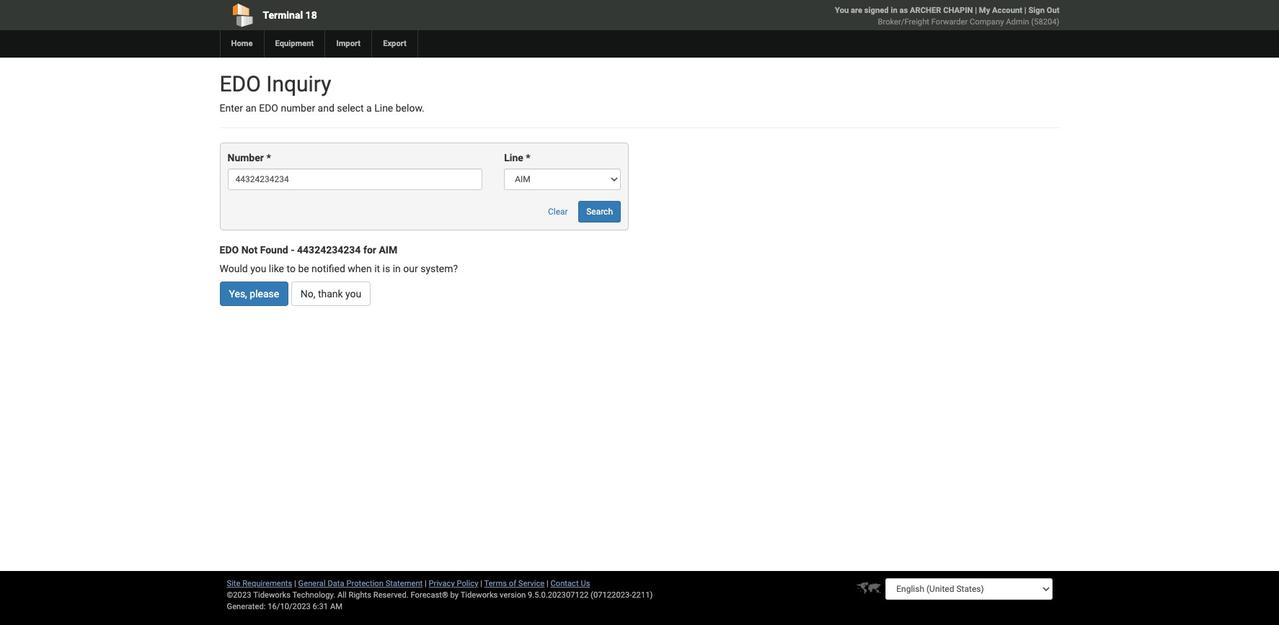 Task type: locate. For each thing, give the bounding box(es) containing it.
technology.
[[292, 591, 335, 601]]

0 horizontal spatial *
[[266, 152, 271, 164]]

privacy policy link
[[429, 580, 478, 589]]

0 horizontal spatial in
[[393, 263, 401, 275]]

1 horizontal spatial in
[[891, 6, 897, 15]]

-
[[291, 245, 295, 256]]

would
[[220, 263, 248, 275]]

you right the thank
[[345, 289, 361, 300]]

you
[[250, 263, 266, 275], [345, 289, 361, 300]]

0 horizontal spatial line
[[374, 102, 393, 114]]

edo for inquiry
[[220, 71, 261, 97]]

generated:
[[227, 603, 266, 612]]

of
[[509, 580, 516, 589]]

edo not found - 44324234234 for aim would you like to be notified when it is in our system?
[[220, 245, 458, 275]]

all
[[337, 591, 347, 601]]

import link
[[325, 30, 371, 58]]

in
[[891, 6, 897, 15], [393, 263, 401, 275]]

enter
[[220, 102, 243, 114]]

*
[[266, 152, 271, 164], [526, 152, 530, 164]]

| up 9.5.0.202307122
[[547, 580, 549, 589]]

general
[[298, 580, 326, 589]]

terms
[[484, 580, 507, 589]]

please
[[250, 289, 279, 300]]

* for line *
[[526, 152, 530, 164]]

protection
[[346, 580, 384, 589]]

edo inquiry enter an edo number and select a line below.
[[220, 71, 425, 114]]

2211)
[[632, 591, 653, 601]]

1 horizontal spatial line
[[504, 152, 523, 164]]

a
[[366, 102, 372, 114]]

6:31
[[313, 603, 328, 612]]

like
[[269, 263, 284, 275]]

| left sign
[[1024, 6, 1026, 15]]

rights
[[349, 591, 371, 601]]

| left general
[[294, 580, 296, 589]]

equipment link
[[264, 30, 325, 58]]

and
[[318, 102, 334, 114]]

no,
[[300, 289, 315, 300]]

|
[[975, 6, 977, 15], [1024, 6, 1026, 15], [294, 580, 296, 589], [425, 580, 427, 589], [480, 580, 482, 589], [547, 580, 549, 589]]

terminal 18
[[263, 9, 317, 21]]

0 vertical spatial in
[[891, 6, 897, 15]]

(58204)
[[1031, 17, 1060, 27]]

equipment
[[275, 39, 314, 48]]

18
[[305, 9, 317, 21]]

1 vertical spatial in
[[393, 263, 401, 275]]

1 horizontal spatial *
[[526, 152, 530, 164]]

yes,
[[229, 289, 247, 300]]

edo up enter
[[220, 71, 261, 97]]

aim
[[379, 245, 397, 256]]

export
[[383, 39, 407, 48]]

export link
[[371, 30, 417, 58]]

company
[[970, 17, 1004, 27]]

(07122023-
[[591, 591, 632, 601]]

is
[[383, 263, 390, 275]]

1 horizontal spatial you
[[345, 289, 361, 300]]

no, thank you button
[[291, 282, 371, 307]]

1 vertical spatial you
[[345, 289, 361, 300]]

you are signed in as archer chapin | my account | sign out broker/freight forwarder company admin (58204)
[[835, 6, 1060, 27]]

are
[[851, 6, 862, 15]]

signed
[[864, 6, 889, 15]]

home
[[231, 39, 253, 48]]

service
[[518, 580, 545, 589]]

yes, please
[[229, 289, 279, 300]]

edo up would
[[220, 245, 239, 256]]

edo for not
[[220, 245, 239, 256]]

site requirements | general data protection statement | privacy policy | terms of service | contact us ©2023 tideworks technology. all rights reserved. forecast® by tideworks version 9.5.0.202307122 (07122023-2211) generated: 16/10/2023 6:31 am
[[227, 580, 653, 612]]

line
[[374, 102, 393, 114], [504, 152, 523, 164]]

search
[[586, 207, 613, 217]]

in right is
[[393, 263, 401, 275]]

statement
[[386, 580, 423, 589]]

to
[[287, 263, 296, 275]]

chapin
[[943, 6, 973, 15]]

found
[[260, 245, 288, 256]]

1 vertical spatial line
[[504, 152, 523, 164]]

0 horizontal spatial you
[[250, 263, 266, 275]]

privacy
[[429, 580, 455, 589]]

1 * from the left
[[266, 152, 271, 164]]

0 vertical spatial edo
[[220, 71, 261, 97]]

edo right an
[[259, 102, 278, 114]]

site
[[227, 580, 240, 589]]

am
[[330, 603, 342, 612]]

yes, please button
[[220, 282, 289, 307]]

system?
[[420, 263, 458, 275]]

inquiry
[[266, 71, 331, 97]]

policy
[[457, 580, 478, 589]]

admin
[[1006, 17, 1029, 27]]

for
[[363, 245, 376, 256]]

9.5.0.202307122
[[528, 591, 589, 601]]

number
[[281, 102, 315, 114]]

reserved.
[[373, 591, 409, 601]]

2 vertical spatial edo
[[220, 245, 239, 256]]

line *
[[504, 152, 530, 164]]

edo inside edo not found - 44324234234 for aim would you like to be notified when it is in our system?
[[220, 245, 239, 256]]

0 vertical spatial line
[[374, 102, 393, 114]]

0 vertical spatial you
[[250, 263, 266, 275]]

in left as
[[891, 6, 897, 15]]

us
[[581, 580, 590, 589]]

contact us link
[[551, 580, 590, 589]]

2 * from the left
[[526, 152, 530, 164]]

requirements
[[242, 580, 292, 589]]

data
[[328, 580, 344, 589]]

you left like
[[250, 263, 266, 275]]



Task type: vqa. For each thing, say whether or not it's contained in the screenshot.
middle EDO
yes



Task type: describe. For each thing, give the bounding box(es) containing it.
broker/freight
[[878, 17, 929, 27]]

line inside edo inquiry enter an edo number and select a line below.
[[374, 102, 393, 114]]

* for number *
[[266, 152, 271, 164]]

number
[[227, 152, 264, 164]]

terminal 18 link
[[220, 0, 557, 30]]

| up the tideworks
[[480, 580, 482, 589]]

sign out link
[[1029, 6, 1060, 15]]

contact
[[551, 580, 579, 589]]

be
[[298, 263, 309, 275]]

out
[[1047, 6, 1060, 15]]

| up forecast®
[[425, 580, 427, 589]]

you
[[835, 6, 849, 15]]

import
[[336, 39, 361, 48]]

an
[[245, 102, 256, 114]]

site requirements link
[[227, 580, 292, 589]]

it
[[374, 263, 380, 275]]

when
[[348, 263, 372, 275]]

not
[[241, 245, 258, 256]]

version
[[500, 591, 526, 601]]

my
[[979, 6, 990, 15]]

clear
[[548, 207, 568, 217]]

forecast®
[[411, 591, 448, 601]]

sign
[[1029, 6, 1045, 15]]

my account link
[[979, 6, 1022, 15]]

terminal
[[263, 9, 303, 21]]

in inside edo not found - 44324234234 for aim would you like to be notified when it is in our system?
[[393, 263, 401, 275]]

as
[[899, 6, 908, 15]]

account
[[992, 6, 1022, 15]]

no, thank you
[[300, 289, 361, 300]]

1 vertical spatial edo
[[259, 102, 278, 114]]

general data protection statement link
[[298, 580, 423, 589]]

| left my
[[975, 6, 977, 15]]

you inside no, thank you button
[[345, 289, 361, 300]]

below.
[[396, 102, 425, 114]]

tideworks
[[460, 591, 498, 601]]

notified
[[312, 263, 345, 275]]

terms of service link
[[484, 580, 545, 589]]

thank
[[318, 289, 343, 300]]

home link
[[220, 30, 264, 58]]

clear button
[[540, 201, 576, 223]]

select
[[337, 102, 364, 114]]

number *
[[227, 152, 271, 164]]

search button
[[578, 201, 621, 223]]

16/10/2023
[[268, 603, 311, 612]]

in inside you are signed in as archer chapin | my account | sign out broker/freight forwarder company admin (58204)
[[891, 6, 897, 15]]

forwarder
[[931, 17, 968, 27]]

44324234234
[[297, 245, 361, 256]]

Number * text field
[[227, 169, 482, 191]]

©2023 tideworks
[[227, 591, 291, 601]]

by
[[450, 591, 459, 601]]

you inside edo not found - 44324234234 for aim would you like to be notified when it is in our system?
[[250, 263, 266, 275]]

archer
[[910, 6, 941, 15]]

our
[[403, 263, 418, 275]]



